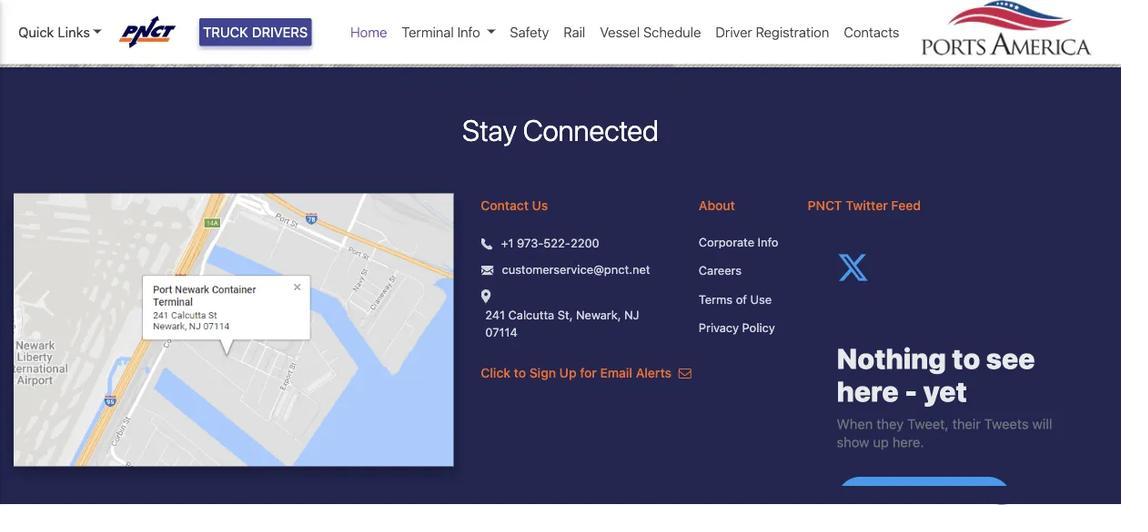 Task type: describe. For each thing, give the bounding box(es) containing it.
contacts
[[844, 24, 900, 40]]

sign
[[529, 366, 556, 381]]

driver registration link
[[709, 15, 837, 50]]

terminal info link
[[394, 15, 503, 50]]

241 calcutta st, newark, nj 07114
[[485, 308, 639, 340]]

stay
[[462, 114, 517, 148]]

to
[[514, 366, 526, 381]]

contacts link
[[837, 15, 907, 50]]

241 calcutta st, newark, nj 07114 link
[[485, 306, 672, 342]]

quick
[[18, 24, 54, 40]]

rail
[[564, 24, 586, 40]]

241
[[485, 308, 505, 322]]

links
[[58, 24, 90, 40]]

973-
[[517, 237, 544, 250]]

home link
[[343, 15, 394, 50]]

truck
[[203, 24, 248, 40]]

contact
[[481, 198, 529, 213]]

contact us
[[481, 198, 548, 213]]

pnct
[[808, 198, 842, 213]]

+1 973-522-2200
[[501, 237, 600, 250]]

driver
[[716, 24, 752, 40]]

drivers
[[252, 24, 308, 40]]

truck drivers link
[[199, 18, 312, 46]]

nj
[[624, 308, 639, 322]]

st,
[[558, 308, 573, 322]]

terminal
[[402, 24, 454, 40]]

safety link
[[503, 15, 556, 50]]

schedule
[[643, 24, 701, 40]]

customerservice@pnct.net link
[[502, 261, 650, 279]]

quick links
[[18, 24, 90, 40]]

registration
[[756, 24, 829, 40]]

envelope o image
[[679, 367, 691, 380]]

up
[[559, 366, 577, 381]]

safety
[[510, 24, 549, 40]]

click to sign up for email alerts link
[[481, 366, 691, 381]]

+1 973-522-2200 link
[[501, 235, 600, 253]]

truck drivers
[[203, 24, 308, 40]]



Task type: locate. For each thing, give the bounding box(es) containing it.
522-
[[544, 237, 571, 250]]

click to sign up for email alerts
[[481, 366, 675, 381]]

connected
[[523, 114, 659, 148]]

feed
[[891, 198, 921, 213]]

home
[[350, 24, 387, 40]]

alerts
[[636, 366, 672, 381]]

calcutta
[[508, 308, 555, 322]]

click
[[481, 366, 511, 381]]

2200
[[571, 237, 600, 250]]

about
[[699, 198, 735, 213]]

+1
[[501, 237, 514, 250]]

info
[[457, 24, 480, 40]]

email
[[600, 366, 633, 381]]

07114
[[485, 326, 518, 340]]

vessel
[[600, 24, 640, 40]]

vessel schedule link
[[593, 15, 709, 50]]

quick links link
[[18, 22, 102, 42]]

stay connected
[[462, 114, 659, 148]]

rail link
[[556, 15, 593, 50]]

us
[[532, 198, 548, 213]]

terminal info
[[402, 24, 480, 40]]

customerservice@pnct.net
[[502, 263, 650, 277]]

vessel schedule
[[600, 24, 701, 40]]

driver registration
[[716, 24, 829, 40]]

pnct twitter feed
[[808, 198, 921, 213]]

newark,
[[576, 308, 621, 322]]

for
[[580, 366, 597, 381]]

twitter
[[846, 198, 888, 213]]



Task type: vqa. For each thing, say whether or not it's contained in the screenshot.
the topmost State
no



